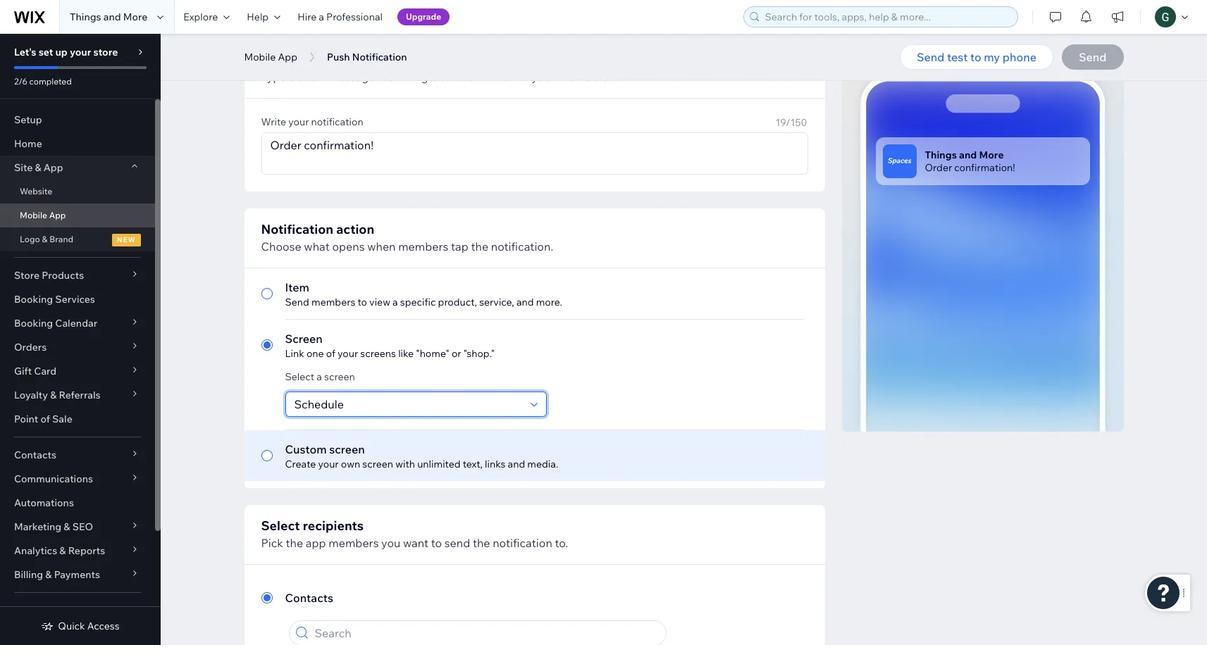 Task type: describe. For each thing, give the bounding box(es) containing it.
test
[[948, 50, 968, 64]]

booking for booking services
[[14, 293, 53, 306]]

hire a professional link
[[289, 0, 391, 34]]

sale
[[52, 413, 72, 426]]

of inside point of sale link
[[41, 413, 50, 426]]

"shop."
[[464, 348, 495, 360]]

point of sale
[[14, 413, 72, 426]]

tap
[[451, 240, 469, 254]]

your right write
[[289, 116, 309, 128]]

to inside item send members to view a specific product, service, and more.
[[358, 296, 367, 309]]

app for mobile app "link"
[[49, 210, 66, 221]]

2 vertical spatial screen
[[363, 458, 394, 471]]

mobile for mobile app "link"
[[20, 210, 47, 221]]

billing & payments
[[14, 569, 100, 582]]

new
[[117, 236, 136, 245]]

send inside button
[[917, 50, 945, 64]]

things and more
[[70, 11, 148, 23]]

help button
[[239, 0, 289, 34]]

view
[[370, 296, 391, 309]]

push notification
[[327, 51, 407, 63]]

unlimited
[[418, 458, 461, 471]]

recipients
[[303, 518, 364, 534]]

booking services link
[[0, 288, 155, 312]]

1 horizontal spatial contacts
[[285, 592, 334, 606]]

of inside push notification message type a short message that will grab the attention of your members.
[[519, 70, 529, 84]]

marketing
[[14, 521, 61, 534]]

sales
[[14, 605, 39, 618]]

to inside select recipients pick the app members you want to send the notification to.
[[431, 537, 442, 551]]

store
[[93, 46, 118, 59]]

of inside screen link one of your screens like "home" or "shop."
[[326, 348, 336, 360]]

brand
[[49, 234, 73, 245]]

notification inside notification action choose what opens when members tap the notification.
[[261, 221, 334, 238]]

quick
[[58, 620, 85, 633]]

choose
[[261, 240, 302, 254]]

and inside item send members to view a specific product, service, and more.
[[517, 296, 534, 309]]

write
[[261, 116, 286, 128]]

payments
[[54, 569, 100, 582]]

site & app button
[[0, 156, 155, 180]]

"home"
[[416, 348, 450, 360]]

sidebar element
[[0, 34, 161, 646]]

loyalty & referrals
[[14, 389, 101, 402]]

services
[[55, 293, 95, 306]]

app inside popup button
[[44, 161, 63, 174]]

let's set up your store
[[14, 46, 118, 59]]

analytics & reports button
[[0, 539, 155, 563]]

professional
[[327, 11, 383, 23]]

logo & brand
[[20, 234, 73, 245]]

with
[[396, 458, 415, 471]]

0 vertical spatial message
[[367, 51, 422, 68]]

let's
[[14, 46, 36, 59]]

send test to my phone button
[[900, 44, 1054, 70]]

hire a professional
[[298, 11, 383, 23]]

you
[[382, 537, 401, 551]]

notification inside select recipients pick the app members you want to send the notification to.
[[493, 537, 553, 551]]

Select a screen field
[[290, 393, 526, 417]]

things
[[70, 11, 101, 23]]

write your notification
[[261, 116, 364, 128]]

the inside push notification message type a short message that will grab the attention of your members.
[[449, 70, 466, 84]]

the right send
[[473, 537, 490, 551]]

own
[[341, 458, 360, 471]]

products
[[42, 269, 84, 282]]

& for logo
[[42, 234, 48, 245]]

like
[[398, 348, 414, 360]]

the left app
[[286, 537, 303, 551]]

store products
[[14, 269, 84, 282]]

explore
[[184, 11, 218, 23]]

site & app
[[14, 161, 63, 174]]

want
[[403, 537, 429, 551]]

1 vertical spatial notification
[[311, 116, 364, 128]]

that
[[378, 70, 399, 84]]

notification action choose what opens when members tap the notification.
[[261, 221, 554, 254]]

quick access
[[58, 620, 120, 633]]

Search field
[[311, 622, 662, 646]]

& for marketing
[[64, 521, 70, 534]]

item send members to view a specific product, service, and more.
[[285, 281, 563, 309]]

phone
[[1003, 50, 1037, 64]]

website
[[20, 186, 52, 197]]

screen link one of your screens like "home" or "shop."
[[285, 332, 495, 360]]

text,
[[463, 458, 483, 471]]

& for loyalty
[[50, 389, 57, 402]]

seo
[[72, 521, 93, 534]]

sales channels
[[14, 605, 85, 618]]

mobile app link
[[0, 204, 155, 228]]

quick access button
[[41, 620, 120, 633]]

marketing & seo
[[14, 521, 93, 534]]

channels
[[41, 605, 85, 618]]

custom screen create your own screen with unlimited text, links and media.
[[285, 443, 559, 471]]

send test to my phone
[[917, 50, 1037, 64]]

grab
[[421, 70, 446, 84]]

store
[[14, 269, 40, 282]]

send inside item send members to view a specific product, service, and more.
[[285, 296, 309, 309]]

hire
[[298, 11, 317, 23]]

marketing & seo button
[[0, 515, 155, 539]]

19 / 150
[[776, 116, 808, 129]]



Task type: vqa. For each thing, say whether or not it's contained in the screenshot.
"and" within custom screen create your own screen with unlimited text, links and media.
yes



Task type: locate. For each thing, give the bounding box(es) containing it.
& right billing
[[45, 569, 52, 582]]

a right type
[[289, 70, 295, 84]]

0 vertical spatial members
[[398, 240, 449, 254]]

members.
[[558, 70, 611, 84]]

to left the my
[[971, 50, 982, 64]]

& right loyalty
[[50, 389, 57, 402]]

members inside notification action choose what opens when members tap the notification.
[[398, 240, 449, 254]]

2 vertical spatial to
[[431, 537, 442, 551]]

& inside "popup button"
[[59, 545, 66, 558]]

& right site
[[35, 161, 41, 174]]

notification up that
[[352, 51, 407, 63]]

& for billing
[[45, 569, 52, 582]]

2 vertical spatial members
[[329, 537, 379, 551]]

0 horizontal spatial send
[[285, 296, 309, 309]]

2 vertical spatial app
[[49, 210, 66, 221]]

0 horizontal spatial push
[[261, 51, 291, 68]]

0 horizontal spatial mobile
[[20, 210, 47, 221]]

notification inside button
[[352, 51, 407, 63]]

a inside push notification message type a short message that will grab the attention of your members.
[[289, 70, 295, 84]]

to inside button
[[971, 50, 982, 64]]

0 horizontal spatial mobile app
[[20, 210, 66, 221]]

0 vertical spatial notification
[[294, 51, 364, 68]]

orders button
[[0, 336, 155, 360]]

a inside item send members to view a specific product, service, and more.
[[393, 296, 398, 309]]

link
[[285, 348, 304, 360]]

1 vertical spatial to
[[358, 296, 367, 309]]

Write your notification text field
[[262, 133, 808, 174]]

send left 'test'
[[917, 50, 945, 64]]

mobile app up type
[[244, 51, 298, 63]]

notification.
[[491, 240, 554, 254]]

your right up at left
[[70, 46, 91, 59]]

1 vertical spatial message
[[328, 70, 376, 84]]

contacts up the communications
[[14, 449, 56, 462]]

& right logo
[[42, 234, 48, 245]]

1 vertical spatial send
[[285, 296, 309, 309]]

my
[[985, 50, 1001, 64]]

1 vertical spatial and
[[517, 296, 534, 309]]

screens
[[361, 348, 396, 360]]

message down push notification
[[328, 70, 376, 84]]

mobile for mobile app "button" on the left top
[[244, 51, 276, 63]]

push notification message type a short message that will grab the attention of your members.
[[261, 51, 611, 84]]

& inside 'popup button'
[[45, 569, 52, 582]]

home link
[[0, 132, 155, 156]]

mobile up type
[[244, 51, 276, 63]]

0 horizontal spatial to
[[358, 296, 367, 309]]

select a screen
[[285, 371, 355, 384]]

mobile inside mobile app "button"
[[244, 51, 276, 63]]

1 vertical spatial mobile app
[[20, 210, 66, 221]]

2/6
[[14, 76, 27, 87]]

select for a
[[285, 371, 315, 384]]

select inside select recipients pick the app members you want to send the notification to.
[[261, 518, 300, 534]]

opens
[[332, 240, 365, 254]]

your inside sidebar element
[[70, 46, 91, 59]]

referrals
[[59, 389, 101, 402]]

1 horizontal spatial of
[[326, 348, 336, 360]]

contacts button
[[0, 444, 155, 467]]

more
[[123, 11, 148, 23]]

push down hire a professional link
[[327, 51, 350, 63]]

select up pick
[[261, 518, 300, 534]]

loyalty & referrals button
[[0, 384, 155, 408]]

automations
[[14, 497, 74, 510]]

&
[[35, 161, 41, 174], [42, 234, 48, 245], [50, 389, 57, 402], [64, 521, 70, 534], [59, 545, 66, 558], [45, 569, 52, 582]]

to right want
[[431, 537, 442, 551]]

custom
[[285, 443, 327, 457]]

1 vertical spatial select
[[261, 518, 300, 534]]

1 vertical spatial contacts
[[285, 592, 334, 606]]

0 vertical spatial and
[[103, 11, 121, 23]]

more.
[[536, 296, 563, 309]]

0 vertical spatial mobile
[[244, 51, 276, 63]]

& left reports
[[59, 545, 66, 558]]

push up type
[[261, 51, 291, 68]]

members inside select recipients pick the app members you want to send the notification to.
[[329, 537, 379, 551]]

contacts down app
[[285, 592, 334, 606]]

setup
[[14, 114, 42, 126]]

app up website
[[44, 161, 63, 174]]

access
[[87, 620, 120, 633]]

orders
[[14, 341, 47, 354]]

booking calendar button
[[0, 312, 155, 336]]

point
[[14, 413, 38, 426]]

one
[[307, 348, 324, 360]]

analytics
[[14, 545, 57, 558]]

point of sale link
[[0, 408, 155, 432]]

billing & payments button
[[0, 563, 155, 587]]

will
[[402, 70, 419, 84]]

service,
[[480, 296, 515, 309]]

pick
[[261, 537, 283, 551]]

2 horizontal spatial of
[[519, 70, 529, 84]]

push for notification
[[327, 51, 350, 63]]

0 vertical spatial of
[[519, 70, 529, 84]]

and
[[103, 11, 121, 23], [517, 296, 534, 309], [508, 458, 525, 471]]

1 horizontal spatial send
[[917, 50, 945, 64]]

19
[[776, 116, 786, 129]]

the right grab
[[449, 70, 466, 84]]

links
[[485, 458, 506, 471]]

mobile down website
[[20, 210, 47, 221]]

0 horizontal spatial of
[[41, 413, 50, 426]]

a right hire
[[319, 11, 324, 23]]

and inside custom screen create your own screen with unlimited text, links and media.
[[508, 458, 525, 471]]

the inside notification action choose what opens when members tap the notification.
[[471, 240, 489, 254]]

0 vertical spatial contacts
[[14, 449, 56, 462]]

push inside push notification message type a short message that will grab the attention of your members.
[[261, 51, 291, 68]]

analytics & reports
[[14, 545, 105, 558]]

0 horizontal spatial contacts
[[14, 449, 56, 462]]

your inside screen link one of your screens like "home" or "shop."
[[338, 348, 358, 360]]

media.
[[528, 458, 559, 471]]

and left "more" on the left top of page
[[103, 11, 121, 23]]

and right 'links'
[[508, 458, 525, 471]]

1 booking from the top
[[14, 293, 53, 306]]

upgrade
[[406, 11, 442, 22]]

gift card button
[[0, 360, 155, 384]]

your inside push notification message type a short message that will grab the attention of your members.
[[532, 70, 555, 84]]

what
[[304, 240, 330, 254]]

attention
[[468, 70, 516, 84]]

your inside custom screen create your own screen with unlimited text, links and media.
[[318, 458, 339, 471]]

to.
[[555, 537, 569, 551]]

1 vertical spatial booking
[[14, 317, 53, 330]]

0 vertical spatial app
[[278, 51, 298, 63]]

push for notification
[[261, 51, 291, 68]]

message up that
[[367, 51, 422, 68]]

1 vertical spatial mobile
[[20, 210, 47, 221]]

1 vertical spatial of
[[326, 348, 336, 360]]

2 horizontal spatial to
[[971, 50, 982, 64]]

reports
[[68, 545, 105, 558]]

set
[[39, 46, 53, 59]]

mobile app up logo & brand
[[20, 210, 66, 221]]

app inside "button"
[[278, 51, 298, 63]]

Search for tools, apps, help & more... field
[[761, 7, 1014, 27]]

type
[[261, 70, 287, 84]]

and left more. at top
[[517, 296, 534, 309]]

1 vertical spatial app
[[44, 161, 63, 174]]

& for analytics
[[59, 545, 66, 558]]

1 vertical spatial members
[[312, 296, 356, 309]]

& for site
[[35, 161, 41, 174]]

notification inside push notification message type a short message that will grab the attention of your members.
[[294, 51, 364, 68]]

action
[[336, 221, 375, 238]]

/
[[786, 116, 791, 129]]

1 horizontal spatial mobile
[[244, 51, 276, 63]]

1 horizontal spatial mobile app
[[244, 51, 298, 63]]

or
[[452, 348, 462, 360]]

2 vertical spatial and
[[508, 458, 525, 471]]

push notification button
[[320, 47, 414, 68]]

mobile app inside mobile app "link"
[[20, 210, 66, 221]]

notification up choose in the left top of the page
[[261, 221, 334, 238]]

to
[[971, 50, 982, 64], [358, 296, 367, 309], [431, 537, 442, 551]]

2 vertical spatial notification
[[493, 537, 553, 551]]

booking for booking calendar
[[14, 317, 53, 330]]

booking inside dropdown button
[[14, 317, 53, 330]]

members inside item send members to view a specific product, service, and more.
[[312, 296, 356, 309]]

site
[[14, 161, 33, 174]]

to left the view in the top left of the page
[[358, 296, 367, 309]]

your left screens
[[338, 348, 358, 360]]

app for mobile app "button" on the left top
[[278, 51, 298, 63]]

mobile app for mobile app "button" on the left top
[[244, 51, 298, 63]]

members left tap
[[398, 240, 449, 254]]

app up type
[[278, 51, 298, 63]]

a right the view in the top left of the page
[[393, 296, 398, 309]]

notification left "to."
[[493, 537, 553, 551]]

0 vertical spatial notification
[[352, 51, 407, 63]]

booking down store
[[14, 293, 53, 306]]

send
[[917, 50, 945, 64], [285, 296, 309, 309]]

members left the view in the top left of the page
[[312, 296, 356, 309]]

1 horizontal spatial to
[[431, 537, 442, 551]]

select down link
[[285, 371, 315, 384]]

specific
[[400, 296, 436, 309]]

card
[[34, 365, 57, 378]]

of right the attention
[[519, 70, 529, 84]]

your left members.
[[532, 70, 555, 84]]

logo
[[20, 234, 40, 245]]

calendar
[[55, 317, 97, 330]]

upgrade button
[[398, 8, 450, 25]]

1 horizontal spatial notification
[[352, 51, 407, 63]]

billing
[[14, 569, 43, 582]]

communications
[[14, 473, 93, 486]]

send down item
[[285, 296, 309, 309]]

select recipients pick the app members you want to send the notification to.
[[261, 518, 569, 551]]

mobile app for mobile app "link"
[[20, 210, 66, 221]]

notification
[[294, 51, 364, 68], [311, 116, 364, 128], [493, 537, 553, 551]]

0 vertical spatial screen
[[324, 371, 355, 384]]

loyalty
[[14, 389, 48, 402]]

sales channels button
[[0, 599, 155, 623]]

1 horizontal spatial push
[[327, 51, 350, 63]]

store products button
[[0, 264, 155, 288]]

select
[[285, 371, 315, 384], [261, 518, 300, 534]]

the
[[449, 70, 466, 84], [471, 240, 489, 254], [286, 537, 303, 551], [473, 537, 490, 551]]

150
[[791, 116, 808, 129]]

1 vertical spatial screen
[[329, 443, 365, 457]]

0 vertical spatial booking
[[14, 293, 53, 306]]

2 vertical spatial of
[[41, 413, 50, 426]]

mobile app inside mobile app "button"
[[244, 51, 298, 63]]

push inside button
[[327, 51, 350, 63]]

contacts inside dropdown button
[[14, 449, 56, 462]]

app inside "link"
[[49, 210, 66, 221]]

a down the one
[[317, 371, 322, 384]]

0 vertical spatial mobile app
[[244, 51, 298, 63]]

of right the one
[[326, 348, 336, 360]]

select for recipients
[[261, 518, 300, 534]]

completed
[[29, 76, 72, 87]]

of
[[519, 70, 529, 84], [326, 348, 336, 360], [41, 413, 50, 426]]

notification down short
[[311, 116, 364, 128]]

members down recipients
[[329, 537, 379, 551]]

website link
[[0, 180, 155, 204]]

setup link
[[0, 108, 155, 132]]

1 vertical spatial notification
[[261, 221, 334, 238]]

2 booking from the top
[[14, 317, 53, 330]]

0 vertical spatial select
[[285, 371, 315, 384]]

notification up short
[[294, 51, 364, 68]]

0 horizontal spatial notification
[[261, 221, 334, 238]]

the right tap
[[471, 240, 489, 254]]

booking up orders
[[14, 317, 53, 330]]

0 vertical spatial to
[[971, 50, 982, 64]]

& left seo on the left bottom of the page
[[64, 521, 70, 534]]

mobile inside mobile app "link"
[[20, 210, 47, 221]]

your left own
[[318, 458, 339, 471]]

automations link
[[0, 491, 155, 515]]

of left the "sale" at the bottom left of page
[[41, 413, 50, 426]]

app up brand
[[49, 210, 66, 221]]

0 vertical spatial send
[[917, 50, 945, 64]]

send
[[445, 537, 471, 551]]

booking inside "link"
[[14, 293, 53, 306]]



